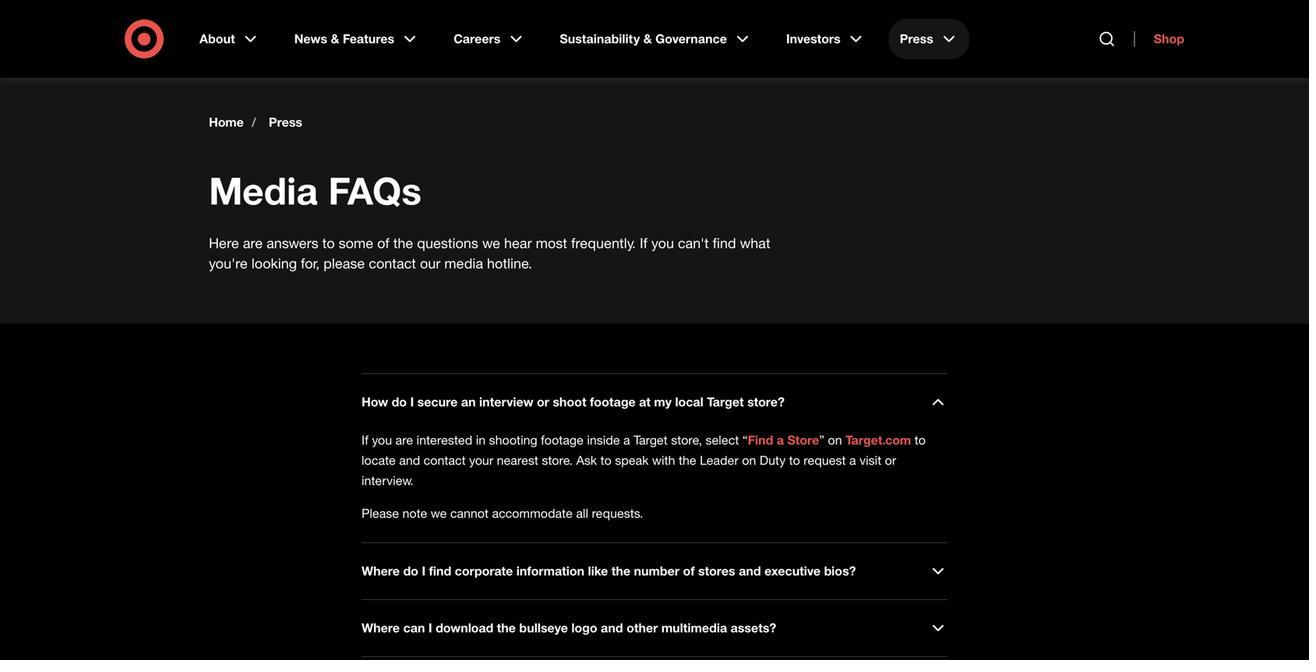 Task type: locate. For each thing, give the bounding box(es) containing it.
press
[[900, 31, 934, 46], [269, 115, 303, 130]]

you inside how do i secure an interview or shoot footage at my local target store? region
[[372, 433, 392, 448]]

to right duty
[[789, 453, 801, 468]]

contact down the interested
[[424, 453, 466, 468]]

the
[[394, 235, 413, 251], [679, 453, 697, 468], [612, 564, 631, 579], [497, 621, 516, 636]]

0 vertical spatial we
[[482, 235, 501, 251]]

about link
[[189, 19, 271, 59]]

find inside here are answers to some of the questions we hear most frequently. if you can't find what you're looking for, please contact our media hotline.
[[713, 235, 736, 251]]

0 vertical spatial and
[[399, 453, 420, 468]]

at
[[639, 394, 651, 410]]

1 horizontal spatial and
[[601, 621, 623, 636]]

0 horizontal spatial are
[[243, 235, 263, 251]]

0 vertical spatial you
[[652, 235, 674, 251]]

where left "can"
[[362, 621, 400, 636]]

i left the secure
[[410, 394, 414, 410]]

do for where
[[403, 564, 419, 579]]

where down please
[[362, 564, 400, 579]]

& for governance
[[644, 31, 652, 46]]

about
[[200, 31, 235, 46]]

footage
[[590, 394, 636, 410], [541, 433, 584, 448]]

and up interview. in the left bottom of the page
[[399, 453, 420, 468]]

we inside how do i secure an interview or shoot footage at my local target store? region
[[431, 506, 447, 521]]

find left what
[[713, 235, 736, 251]]

0 horizontal spatial press
[[269, 115, 303, 130]]

& inside sustainability & governance link
[[644, 31, 652, 46]]

a right the find
[[777, 433, 784, 448]]

0 horizontal spatial find
[[429, 564, 452, 579]]

you inside here are answers to some of the questions we hear most frequently. if you can't find what you're looking for, please contact our media hotline.
[[652, 235, 674, 251]]

and right the stores
[[739, 564, 761, 579]]

& right "news"
[[331, 31, 339, 46]]

my
[[654, 394, 672, 410]]

we
[[482, 235, 501, 251], [431, 506, 447, 521]]

1 vertical spatial of
[[683, 564, 695, 579]]

1 horizontal spatial i
[[422, 564, 426, 579]]

and
[[399, 453, 420, 468], [739, 564, 761, 579], [601, 621, 623, 636]]

0 horizontal spatial press link
[[269, 115, 303, 130]]

0 horizontal spatial i
[[410, 394, 414, 410]]

of left the stores
[[683, 564, 695, 579]]

0 horizontal spatial we
[[431, 506, 447, 521]]

to up please
[[323, 235, 335, 251]]

where
[[362, 564, 400, 579], [362, 621, 400, 636]]

0 horizontal spatial target
[[634, 433, 668, 448]]

1 horizontal spatial on
[[828, 433, 842, 448]]

0 vertical spatial find
[[713, 235, 736, 251]]

where for where do i find corporate information like the number of stores and executive bios?
[[362, 564, 400, 579]]

requests.
[[592, 506, 644, 521]]

press link
[[889, 19, 970, 59], [269, 115, 303, 130]]

1 vertical spatial do
[[403, 564, 419, 579]]

footage inside dropdown button
[[590, 394, 636, 410]]

sustainability & governance link
[[549, 19, 763, 59]]

or
[[537, 394, 550, 410], [885, 453, 897, 468]]

0 vertical spatial press
[[900, 31, 934, 46]]

on right "
[[828, 433, 842, 448]]

1 vertical spatial where
[[362, 621, 400, 636]]

0 vertical spatial or
[[537, 394, 550, 410]]

or left shoot at left bottom
[[537, 394, 550, 410]]

do up "can"
[[403, 564, 419, 579]]

2 horizontal spatial i
[[429, 621, 432, 636]]

0 horizontal spatial of
[[377, 235, 390, 251]]

1 horizontal spatial you
[[652, 235, 674, 251]]

i right "can"
[[429, 621, 432, 636]]

do for how
[[392, 394, 407, 410]]

or right visit
[[885, 453, 897, 468]]

accommodate
[[492, 506, 573, 521]]

nearest
[[497, 453, 539, 468]]

1 vertical spatial i
[[422, 564, 426, 579]]

&
[[331, 31, 339, 46], [644, 31, 652, 46]]

if up locate
[[362, 433, 369, 448]]

the left questions
[[394, 235, 413, 251]]

1 horizontal spatial if
[[640, 235, 648, 251]]

and right logo
[[601, 621, 623, 636]]

to locate and contact your nearest store. ask to speak with the leader on duty to request a visit or interview.
[[362, 433, 926, 488]]

a left visit
[[850, 453, 857, 468]]

information
[[517, 564, 585, 579]]

and inside dropdown button
[[739, 564, 761, 579]]

0 vertical spatial press link
[[889, 19, 970, 59]]

contact inside the to locate and contact your nearest store. ask to speak with the leader on duty to request a visit or interview.
[[424, 453, 466, 468]]

1 & from the left
[[331, 31, 339, 46]]

how do i secure an interview or shoot footage at my local target store? region
[[362, 412, 948, 524]]

are up locate
[[396, 433, 413, 448]]

0 vertical spatial on
[[828, 433, 842, 448]]

what
[[740, 235, 771, 251]]

1 vertical spatial or
[[885, 453, 897, 468]]

1 horizontal spatial of
[[683, 564, 695, 579]]

we left 'hear' on the top of page
[[482, 235, 501, 251]]

a up speak
[[624, 433, 630, 448]]

speak
[[615, 453, 649, 468]]

0 horizontal spatial on
[[742, 453, 757, 468]]

1 where from the top
[[362, 564, 400, 579]]

0 horizontal spatial or
[[537, 394, 550, 410]]

footage up store.
[[541, 433, 584, 448]]

interested
[[417, 433, 473, 448]]

target right the 'local'
[[707, 394, 744, 410]]

footage left the at
[[590, 394, 636, 410]]

you left can't
[[652, 235, 674, 251]]

& inside news & features link
[[331, 31, 339, 46]]

or inside the to locate and contact your nearest store. ask to speak with the leader on duty to request a visit or interview.
[[885, 453, 897, 468]]

questions
[[417, 235, 479, 251]]

faqs
[[328, 168, 422, 214]]

2 where from the top
[[362, 621, 400, 636]]

1 vertical spatial contact
[[424, 453, 466, 468]]

0 vertical spatial do
[[392, 394, 407, 410]]

if
[[640, 235, 648, 251], [362, 433, 369, 448]]

1 horizontal spatial &
[[644, 31, 652, 46]]

1 horizontal spatial or
[[885, 453, 897, 468]]

answers
[[267, 235, 319, 251]]

sustainability
[[560, 31, 640, 46]]

the left bullseye
[[497, 621, 516, 636]]

to right "target.com" on the bottom right of the page
[[915, 433, 926, 448]]

the down "store,"
[[679, 453, 697, 468]]

1 vertical spatial we
[[431, 506, 447, 521]]

0 horizontal spatial and
[[399, 453, 420, 468]]

0 horizontal spatial &
[[331, 31, 339, 46]]

0 horizontal spatial you
[[372, 433, 392, 448]]

2 horizontal spatial and
[[739, 564, 761, 579]]

governance
[[656, 31, 727, 46]]

0 vertical spatial i
[[410, 394, 414, 410]]

store
[[788, 433, 820, 448]]

1 vertical spatial are
[[396, 433, 413, 448]]

1 horizontal spatial press link
[[889, 19, 970, 59]]

& left governance
[[644, 31, 652, 46]]

and inside dropdown button
[[601, 621, 623, 636]]

target.com link
[[846, 433, 912, 448]]

a
[[624, 433, 630, 448], [777, 433, 784, 448], [850, 453, 857, 468]]

2 & from the left
[[644, 31, 652, 46]]

0 vertical spatial if
[[640, 235, 648, 251]]

0 horizontal spatial contact
[[369, 255, 416, 272]]

2 horizontal spatial a
[[850, 453, 857, 468]]

0 vertical spatial target
[[707, 394, 744, 410]]

1 vertical spatial and
[[739, 564, 761, 579]]

1 horizontal spatial we
[[482, 235, 501, 251]]

1 horizontal spatial footage
[[590, 394, 636, 410]]

1 horizontal spatial target
[[707, 394, 744, 410]]

0 horizontal spatial footage
[[541, 433, 584, 448]]

home
[[209, 115, 244, 130]]

do right the how
[[392, 394, 407, 410]]

0 horizontal spatial if
[[362, 433, 369, 448]]

find
[[713, 235, 736, 251], [429, 564, 452, 579]]

we inside here are answers to some of the questions we hear most frequently. if you can't find what you're looking for, please contact our media hotline.
[[482, 235, 501, 251]]

how do i secure an interview or shoot footage at my local target store?
[[362, 394, 785, 410]]

news & features
[[294, 31, 395, 46]]

target
[[707, 394, 744, 410], [634, 433, 668, 448]]

target inside dropdown button
[[707, 394, 744, 410]]

1 vertical spatial you
[[372, 433, 392, 448]]

0 vertical spatial footage
[[590, 394, 636, 410]]

i up "can"
[[422, 564, 426, 579]]

can't
[[678, 235, 709, 251]]

find left corporate
[[429, 564, 452, 579]]

of
[[377, 235, 390, 251], [683, 564, 695, 579]]

2 vertical spatial i
[[429, 621, 432, 636]]

frequently.
[[571, 235, 636, 251]]

1 vertical spatial footage
[[541, 433, 584, 448]]

& for features
[[331, 31, 339, 46]]

careers
[[454, 31, 501, 46]]

0 vertical spatial where
[[362, 564, 400, 579]]

contact left our
[[369, 255, 416, 272]]

where can i download the bullseye logo and other multimedia assets? button
[[362, 619, 948, 638]]

of right some
[[377, 235, 390, 251]]

1 vertical spatial find
[[429, 564, 452, 579]]

the right like
[[612, 564, 631, 579]]

1 vertical spatial if
[[362, 433, 369, 448]]

footage inside region
[[541, 433, 584, 448]]

i inside dropdown button
[[429, 621, 432, 636]]

find
[[748, 433, 774, 448]]

corporate
[[455, 564, 513, 579]]

1 vertical spatial on
[[742, 453, 757, 468]]

the inside dropdown button
[[497, 621, 516, 636]]

on down "
[[742, 453, 757, 468]]

how do i secure an interview or shoot footage at my local target store? button
[[362, 393, 948, 412]]

to
[[323, 235, 335, 251], [915, 433, 926, 448], [601, 453, 612, 468], [789, 453, 801, 468]]

we right note
[[431, 506, 447, 521]]

if right frequently.
[[640, 235, 648, 251]]

are right here
[[243, 235, 263, 251]]

0 vertical spatial are
[[243, 235, 263, 251]]

2 vertical spatial and
[[601, 621, 623, 636]]

0 vertical spatial contact
[[369, 255, 416, 272]]

1 horizontal spatial contact
[[424, 453, 466, 468]]

you up locate
[[372, 433, 392, 448]]

some
[[339, 235, 374, 251]]

1 horizontal spatial find
[[713, 235, 736, 251]]

a inside the to locate and contact your nearest store. ask to speak with the leader on duty to request a visit or interview.
[[850, 453, 857, 468]]

1 vertical spatial target
[[634, 433, 668, 448]]

i
[[410, 394, 414, 410], [422, 564, 426, 579], [429, 621, 432, 636]]

store?
[[748, 394, 785, 410]]

0 vertical spatial of
[[377, 235, 390, 251]]

0 horizontal spatial a
[[624, 433, 630, 448]]

please note we cannot accommodate all requests.
[[362, 506, 644, 521]]

1 horizontal spatial are
[[396, 433, 413, 448]]

on
[[828, 433, 842, 448], [742, 453, 757, 468]]

are
[[243, 235, 263, 251], [396, 433, 413, 448]]

media
[[445, 255, 483, 272]]

where inside dropdown button
[[362, 621, 400, 636]]

inside
[[587, 433, 620, 448]]

target up with
[[634, 433, 668, 448]]

where inside dropdown button
[[362, 564, 400, 579]]



Task type: vqa. For each thing, say whether or not it's contained in the screenshot.
IF to the right
yes



Task type: describe. For each thing, give the bounding box(es) containing it.
store,
[[671, 433, 702, 448]]

home link
[[209, 115, 244, 130]]

ask
[[577, 453, 597, 468]]

the inside the to locate and contact your nearest store. ask to speak with the leader on duty to request a visit or interview.
[[679, 453, 697, 468]]

"
[[820, 433, 825, 448]]

find a store link
[[748, 433, 820, 448]]

careers link
[[443, 19, 537, 59]]

can
[[403, 621, 425, 636]]

where for where can i download the bullseye logo and other multimedia assets?
[[362, 621, 400, 636]]

1 vertical spatial press
[[269, 115, 303, 130]]

secure
[[418, 394, 458, 410]]

of inside here are answers to some of the questions we hear most frequently. if you can't find what you're looking for, please contact our media hotline.
[[377, 235, 390, 251]]

for,
[[301, 255, 320, 272]]

target.com
[[846, 433, 912, 448]]

where do i find corporate information like the number of stores and executive bios? button
[[362, 562, 948, 581]]

select
[[706, 433, 739, 448]]

to right ask
[[601, 453, 612, 468]]

shop link
[[1135, 31, 1185, 47]]

store.
[[542, 453, 573, 468]]

investors
[[787, 31, 841, 46]]

download
[[436, 621, 494, 636]]

where do i find corporate information like the number of stores and executive bios?
[[362, 564, 856, 579]]

features
[[343, 31, 395, 46]]

news
[[294, 31, 327, 46]]

on inside the to locate and contact your nearest store. ask to speak with the leader on duty to request a visit or interview.
[[742, 453, 757, 468]]

executive
[[765, 564, 821, 579]]

if inside here are answers to some of the questions we hear most frequently. if you can't find what you're looking for, please contact our media hotline.
[[640, 235, 648, 251]]

you're
[[209, 255, 248, 272]]

bios?
[[825, 564, 856, 579]]

of inside dropdown button
[[683, 564, 695, 579]]

1 horizontal spatial press
[[900, 31, 934, 46]]

like
[[588, 564, 608, 579]]

local
[[676, 394, 704, 410]]

multimedia
[[662, 621, 728, 636]]

to inside here are answers to some of the questions we hear most frequently. if you can't find what you're looking for, please contact our media hotline.
[[323, 235, 335, 251]]

locate
[[362, 453, 396, 468]]

1 vertical spatial press link
[[269, 115, 303, 130]]

duty
[[760, 453, 786, 468]]

where can i download the bullseye logo and other multimedia assets?
[[362, 621, 777, 636]]

here are answers to some of the questions we hear most frequently. if you can't find what you're looking for, please contact our media hotline.
[[209, 235, 771, 272]]

visit
[[860, 453, 882, 468]]

other
[[627, 621, 658, 636]]

investors link
[[776, 19, 877, 59]]

number
[[634, 564, 680, 579]]

our
[[420, 255, 441, 272]]

i for download
[[429, 621, 432, 636]]

how
[[362, 394, 388, 410]]

find inside dropdown button
[[429, 564, 452, 579]]

looking
[[252, 255, 297, 272]]

shoot
[[553, 394, 587, 410]]

note
[[403, 506, 428, 521]]

media
[[209, 168, 318, 214]]

interview.
[[362, 473, 414, 488]]

1 horizontal spatial a
[[777, 433, 784, 448]]

shooting
[[489, 433, 538, 448]]

most
[[536, 235, 568, 251]]

all
[[576, 506, 589, 521]]

news & features link
[[283, 19, 430, 59]]

i for secure
[[410, 394, 414, 410]]

if inside how do i secure an interview or shoot footage at my local target store? region
[[362, 433, 369, 448]]

contact inside here are answers to some of the questions we hear most frequently. if you can't find what you're looking for, please contact our media hotline.
[[369, 255, 416, 272]]

an
[[461, 394, 476, 410]]

or inside dropdown button
[[537, 394, 550, 410]]

with
[[652, 453, 676, 468]]

stores
[[699, 564, 736, 579]]

hear
[[504, 235, 532, 251]]

are inside how do i secure an interview or shoot footage at my local target store? region
[[396, 433, 413, 448]]

media faqs
[[209, 168, 422, 214]]

leader
[[700, 453, 739, 468]]

target inside region
[[634, 433, 668, 448]]

cannot
[[450, 506, 489, 521]]

interview
[[480, 394, 534, 410]]

here
[[209, 235, 239, 251]]

the inside dropdown button
[[612, 564, 631, 579]]

are inside here are answers to some of the questions we hear most frequently. if you can't find what you're looking for, please contact our media hotline.
[[243, 235, 263, 251]]

bullseye
[[520, 621, 568, 636]]

please
[[362, 506, 399, 521]]

sustainability & governance
[[560, 31, 727, 46]]

assets?
[[731, 621, 777, 636]]

and inside the to locate and contact your nearest store. ask to speak with the leader on duty to request a visit or interview.
[[399, 453, 420, 468]]

i for find
[[422, 564, 426, 579]]

logo
[[572, 621, 598, 636]]

request
[[804, 453, 846, 468]]

hotline.
[[487, 255, 533, 272]]

your
[[469, 453, 494, 468]]

if you are interested in shooting footage inside a target store, select " find a store " on target.com
[[362, 433, 912, 448]]

shop
[[1154, 31, 1185, 46]]

in
[[476, 433, 486, 448]]

please
[[324, 255, 365, 272]]

"
[[743, 433, 748, 448]]

the inside here are answers to some of the questions we hear most frequently. if you can't find what you're looking for, please contact our media hotline.
[[394, 235, 413, 251]]



